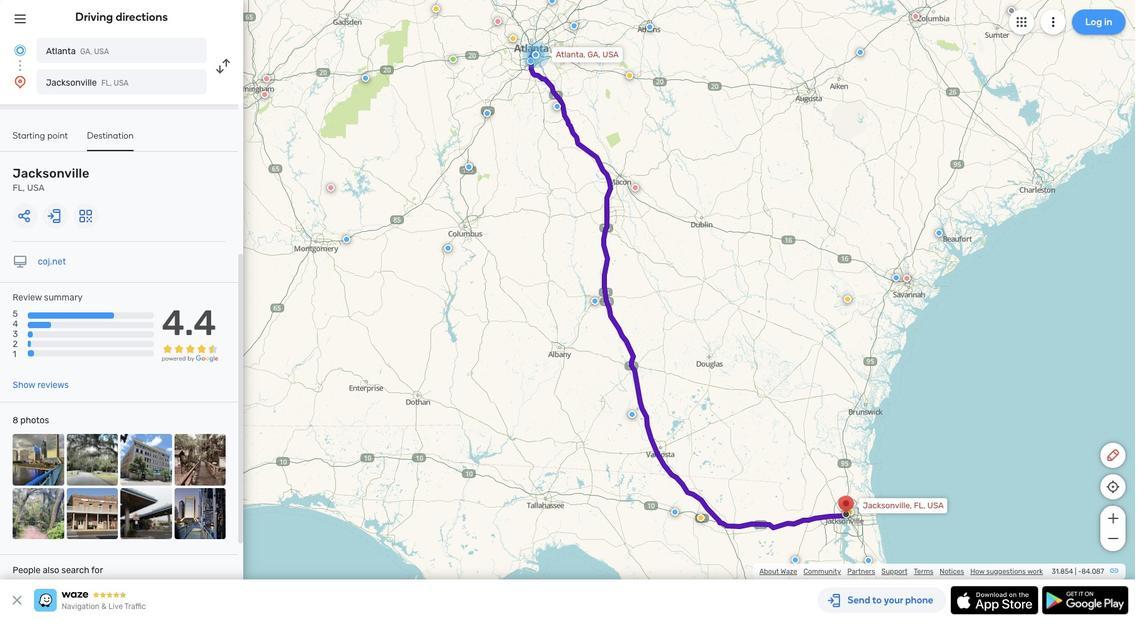 Task type: locate. For each thing, give the bounding box(es) containing it.
1 vertical spatial jacksonville
[[13, 166, 89, 181]]

image 7 of jacksonville, jacksonville image
[[120, 488, 172, 540]]

0 vertical spatial jacksonville
[[46, 78, 97, 88]]

1 horizontal spatial fl,
[[101, 79, 112, 88]]

hazard image
[[697, 514, 705, 522]]

for
[[91, 566, 103, 576]]

2 horizontal spatial road closed image
[[632, 184, 639, 192]]

community link
[[804, 568, 841, 576]]

police image
[[571, 22, 578, 30], [857, 49, 864, 56], [527, 57, 535, 65], [362, 74, 369, 82], [553, 103, 561, 110], [465, 163, 473, 171], [936, 229, 943, 237], [343, 236, 351, 243], [444, 245, 452, 252], [893, 274, 900, 282], [591, 298, 599, 305], [671, 509, 679, 516], [792, 557, 799, 564]]

about waze community partners support terms notices how suggestions work
[[760, 568, 1043, 576]]

jacksonville fl, usa down atlanta ga, usa
[[46, 78, 129, 88]]

jacksonville down starting point button
[[13, 166, 89, 181]]

people
[[13, 566, 41, 576]]

84.087
[[1082, 568, 1104, 576]]

0 vertical spatial road closed image
[[494, 18, 502, 25]]

2 vertical spatial fl,
[[914, 501, 926, 511]]

chit chat image
[[449, 55, 457, 63]]

&
[[101, 603, 107, 611]]

zoom in image
[[1105, 511, 1121, 526]]

image 8 of jacksonville, jacksonville image
[[174, 488, 226, 540]]

show
[[13, 380, 35, 391]]

road closed image
[[912, 13, 920, 20], [263, 75, 270, 83], [327, 184, 335, 192], [903, 275, 911, 282]]

community
[[804, 568, 841, 576]]

fl, down starting point button
[[13, 183, 25, 194]]

photos
[[20, 415, 49, 426]]

summary
[[44, 293, 83, 303]]

review
[[13, 293, 42, 303]]

search
[[61, 566, 89, 576]]

|
[[1075, 568, 1077, 576]]

driving directions
[[75, 10, 168, 24]]

police image
[[548, 0, 556, 4], [646, 23, 654, 31], [484, 110, 491, 117], [629, 411, 636, 419], [865, 557, 872, 565]]

hazard image
[[432, 5, 440, 13], [509, 35, 517, 42], [626, 72, 634, 79], [844, 296, 852, 303]]

road closed image
[[494, 18, 502, 25], [261, 91, 269, 98], [632, 184, 639, 192]]

image 4 of jacksonville, jacksonville image
[[174, 434, 226, 486]]

ga, inside atlanta ga, usa
[[80, 47, 92, 56]]

navigation & live traffic
[[62, 603, 146, 611]]

ga, right atlanta on the top left
[[80, 47, 92, 56]]

usa down the driving
[[94, 47, 109, 56]]

fl, right jacksonville,
[[914, 501, 926, 511]]

fl,
[[101, 79, 112, 88], [13, 183, 25, 194], [914, 501, 926, 511]]

partners link
[[848, 568, 875, 576]]

0 horizontal spatial ga,
[[80, 47, 92, 56]]

1 horizontal spatial ga,
[[588, 50, 601, 59]]

location image
[[13, 74, 28, 90]]

jacksonville fl, usa
[[46, 78, 129, 88], [13, 166, 89, 194]]

atlanta,
[[556, 50, 586, 59]]

how
[[971, 568, 985, 576]]

fl, down atlanta ga, usa
[[101, 79, 112, 88]]

ga, for atlanta
[[80, 47, 92, 56]]

1 vertical spatial jacksonville fl, usa
[[13, 166, 89, 194]]

image 6 of jacksonville, jacksonville image
[[67, 488, 118, 540]]

0 horizontal spatial fl,
[[13, 183, 25, 194]]

0 horizontal spatial road closed image
[[261, 91, 269, 98]]

ga, right atlanta,
[[588, 50, 601, 59]]

usa
[[94, 47, 109, 56], [603, 50, 619, 59], [114, 79, 129, 88], [27, 183, 45, 194], [928, 501, 944, 511]]

coj.net
[[38, 257, 66, 267]]

4
[[13, 319, 18, 330]]

2 horizontal spatial fl,
[[914, 501, 926, 511]]

jacksonville
[[46, 78, 97, 88], [13, 166, 89, 181]]

x image
[[9, 593, 25, 608]]

5
[[13, 309, 18, 320]]

jacksonville,
[[863, 501, 912, 511]]

jacksonville down atlanta ga, usa
[[46, 78, 97, 88]]

2 vertical spatial road closed image
[[632, 184, 639, 192]]

ga,
[[80, 47, 92, 56], [588, 50, 601, 59]]

starting point
[[13, 130, 68, 141]]

4.4
[[162, 303, 216, 344]]

1 horizontal spatial road closed image
[[494, 18, 502, 25]]

live
[[108, 603, 123, 611]]

usa up destination
[[114, 79, 129, 88]]

link image
[[1110, 566, 1120, 576]]

computer image
[[13, 255, 28, 270]]

atlanta
[[46, 46, 76, 57]]

2
[[13, 339, 18, 350]]

jacksonville fl, usa down starting point button
[[13, 166, 89, 194]]

terms link
[[914, 568, 934, 576]]

about waze link
[[760, 568, 797, 576]]

0 vertical spatial fl,
[[101, 79, 112, 88]]

8 photos
[[13, 415, 49, 426]]



Task type: describe. For each thing, give the bounding box(es) containing it.
destination button
[[87, 130, 134, 151]]

zoom out image
[[1105, 531, 1121, 547]]

how suggestions work link
[[971, 568, 1043, 576]]

destination
[[87, 130, 134, 141]]

traffic
[[124, 603, 146, 611]]

atlanta ga, usa
[[46, 46, 109, 57]]

driving
[[75, 10, 113, 24]]

image 5 of jacksonville, jacksonville image
[[13, 488, 64, 540]]

review summary
[[13, 293, 83, 303]]

-
[[1078, 568, 1082, 576]]

suggestions
[[987, 568, 1026, 576]]

8
[[13, 415, 18, 426]]

coj.net link
[[38, 257, 66, 267]]

support link
[[882, 568, 908, 576]]

image 2 of jacksonville, jacksonville image
[[67, 434, 118, 486]]

work
[[1028, 568, 1043, 576]]

waze
[[781, 568, 797, 576]]

starting
[[13, 130, 45, 141]]

image 1 of jacksonville, jacksonville image
[[13, 434, 64, 486]]

terms
[[914, 568, 934, 576]]

usa down starting point button
[[27, 183, 45, 194]]

0 vertical spatial jacksonville fl, usa
[[46, 78, 129, 88]]

usa inside atlanta ga, usa
[[94, 47, 109, 56]]

reviews
[[37, 380, 69, 391]]

notices link
[[940, 568, 964, 576]]

partners
[[848, 568, 875, 576]]

3
[[13, 329, 18, 340]]

navigation
[[62, 603, 100, 611]]

31.854 | -84.087
[[1052, 568, 1104, 576]]

show reviews
[[13, 380, 69, 391]]

support
[[882, 568, 908, 576]]

jacksonville, fl, usa
[[863, 501, 944, 511]]

1
[[13, 350, 16, 360]]

notices
[[940, 568, 964, 576]]

5 4 3 2 1
[[13, 309, 18, 360]]

current location image
[[13, 43, 28, 58]]

atlanta, ga, usa
[[556, 50, 619, 59]]

usa right atlanta,
[[603, 50, 619, 59]]

about
[[760, 568, 779, 576]]

point
[[47, 130, 68, 141]]

1 vertical spatial road closed image
[[261, 91, 269, 98]]

ga, for atlanta,
[[588, 50, 601, 59]]

also
[[43, 566, 59, 576]]

31.854
[[1052, 568, 1073, 576]]

people also search for
[[13, 566, 103, 576]]

image 3 of jacksonville, jacksonville image
[[120, 434, 172, 486]]

starting point button
[[13, 130, 68, 150]]

1 vertical spatial fl,
[[13, 183, 25, 194]]

usa right jacksonville,
[[928, 501, 944, 511]]

pencil image
[[1106, 448, 1121, 463]]

directions
[[116, 10, 168, 24]]



Task type: vqa. For each thing, say whether or not it's contained in the screenshot.
"PM" for 4:15 PM
no



